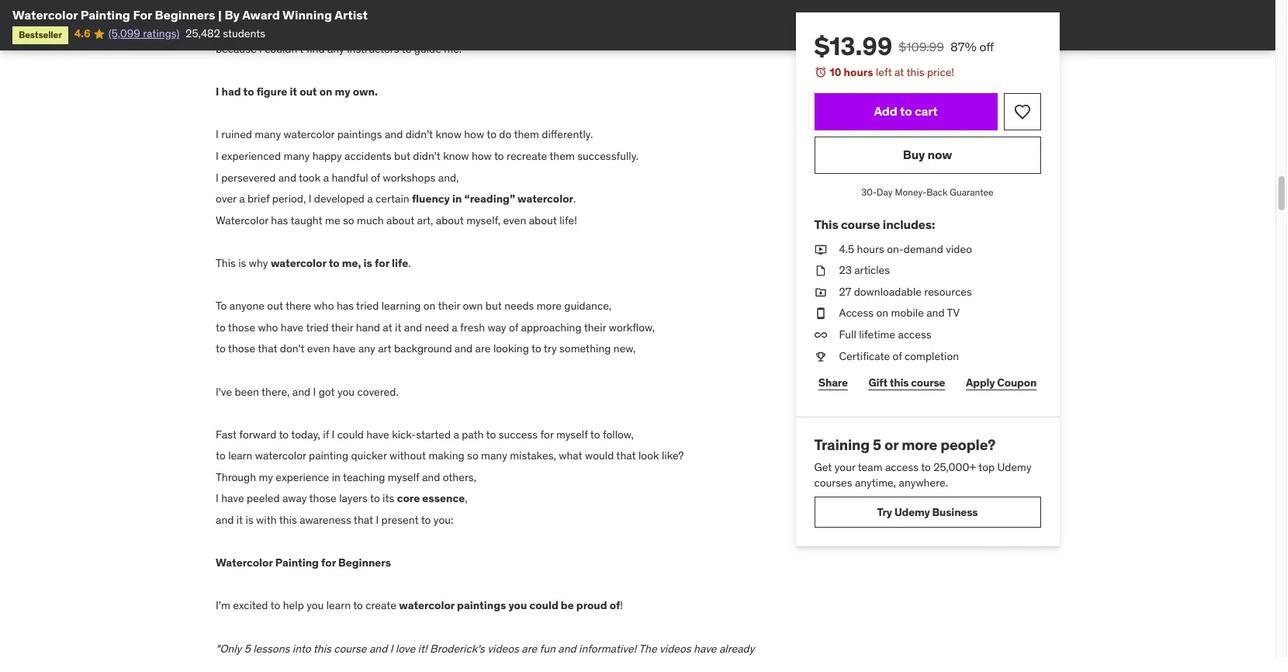 Task type: locate. For each thing, give the bounding box(es) containing it.
i'm
[[216, 599, 230, 613]]

any right find
[[327, 42, 344, 56]]

1 vertical spatial hours
[[858, 242, 885, 256]]

beginners up 25,482
[[155, 7, 215, 23]]

i learned from books and non-instructional youtube videos that i played over and over again because i couldn't find any instructors to guide me.
[[216, 20, 657, 56]]

0 vertical spatial paintings
[[337, 128, 382, 142]]

and up frustrations
[[369, 642, 387, 655]]

that left played
[[501, 20, 521, 34]]

approaching
[[521, 320, 582, 334]]

5 inside "only 5 lessons into this course and i love it! broderick's videos are fun and informative! the videos have already addressed some of the frustrations i have experienced with watercolors in the past. i am feeling more confiden
[[244, 642, 250, 655]]

1 vertical spatial more
[[902, 435, 938, 454]]

of inside "only 5 lessons into this course and i love it! broderick's videos are fun and informative! the videos have already addressed some of the frustrations i have experienced with watercolors in the past. i am feeling more confiden
[[298, 657, 308, 658]]

more
[[537, 299, 562, 313], [902, 435, 938, 454], [679, 657, 704, 658]]

painting up help
[[275, 556, 319, 570]]

for inside fast forward to today, if i could have kick-started a path to success for myself to follow, to learn watercolor painting quicker without making so many mistakes, what would that look like? through my experience in teaching myself and others, i have peeled away those layers to its core essence , and it is with this awareness that i present to you:
[[540, 427, 554, 441]]

. up "life!"
[[574, 192, 576, 206]]

a right need
[[452, 320, 458, 334]]

2 vertical spatial in
[[564, 657, 572, 658]]

0 vertical spatial who
[[314, 299, 334, 313]]

this right gift at the right bottom of the page
[[890, 375, 909, 389]]

i've been there, and i got you covered.
[[216, 385, 399, 399]]

this inside "only 5 lessons into this course and i love it! broderick's videos are fun and informative! the videos have already addressed some of the frustrations i have experienced with watercolors in the past. i am feeling more confiden
[[313, 642, 331, 655]]

lifetime
[[860, 327, 896, 341]]

it down learning
[[395, 320, 402, 334]]

0 horizontal spatial udemy
[[895, 505, 931, 519]]

are inside to anyone out there who has tried learning on their own but needs more guidance, to those who have tried their hand at it and need a fresh way of approaching their workflow, to those that don't even have any art background and are looking to try something new,
[[475, 342, 491, 356]]

those
[[228, 320, 255, 334], [228, 342, 255, 356], [309, 492, 337, 506]]

1 vertical spatial it
[[395, 320, 402, 334]]

for left life
[[375, 256, 390, 270]]

2 vertical spatial many
[[481, 449, 507, 463]]

1 xsmall image from the top
[[815, 242, 827, 257]]

myself up what
[[556, 427, 588, 441]]

that inside to anyone out there who has tried learning on their own but needs more guidance, to those who have tried their hand at it and need a fresh way of approaching their workflow, to those that don't even have any art background and are looking to try something new,
[[258, 342, 277, 356]]

4 xsmall image from the top
[[815, 327, 827, 343]]

1 vertical spatial out
[[267, 299, 283, 313]]

0 vertical spatial tried
[[356, 299, 379, 313]]

am
[[625, 657, 640, 658]]

them right do
[[514, 128, 539, 142]]

0 horizontal spatial 5
[[244, 642, 250, 655]]

of right way
[[509, 320, 519, 334]]

30-day money-back guarantee
[[862, 186, 994, 198]]

1 horizontal spatial beginners
[[338, 556, 391, 570]]

fast forward to today, if i could have kick-started a path to success for myself to follow, to learn watercolor painting quicker without making so many mistakes, what would that look like? through my experience in teaching myself and others, i have peeled away those layers to its core essence , and it is with this awareness that i present to you:
[[216, 427, 684, 527]]

2 horizontal spatial it
[[395, 320, 402, 334]]

have up quicker
[[367, 427, 389, 441]]

xsmall image for certificate
[[815, 349, 827, 364]]

1 vertical spatial tried
[[306, 320, 329, 334]]

watercolor for watercolor painting for beginners
[[216, 556, 273, 570]]

of inside i ruined many watercolor paintings and didn't know how to do them differently. i experienced many happy accidents but didn't know how to recreate them successfully. i persevered and took a handful of workshops and, over a brief period, i developed a certain fluency in "reading" watercolor . watercolor has taught me so much about art, about myself, even about life!
[[371, 170, 380, 184]]

0 horizontal spatial so
[[343, 213, 354, 227]]

winning
[[283, 7, 332, 23]]

my left own.
[[335, 85, 350, 99]]

0 horizontal spatial with
[[256, 513, 277, 527]]

0 vertical spatial at
[[895, 65, 905, 79]]

0 vertical spatial even
[[503, 213, 526, 227]]

1 horizontal spatial has
[[337, 299, 354, 313]]

udemy inside training 5 or more people? get your team access to 25,000+ top udemy courses anytime, anywhere.
[[998, 460, 1032, 474]]

xsmall image for 27
[[815, 285, 827, 300]]

0 vertical spatial are
[[475, 342, 491, 356]]

at right left
[[895, 65, 905, 79]]

2 horizontal spatial in
[[564, 657, 572, 658]]

could
[[337, 427, 364, 441], [530, 599, 559, 613]]

on up need
[[424, 299, 436, 313]]

10
[[830, 65, 842, 79]]

0 vertical spatial beginners
[[155, 7, 215, 23]]

tried up hand
[[356, 299, 379, 313]]

day
[[877, 186, 893, 198]]

0 horizontal spatial it
[[236, 513, 243, 527]]

learn up through
[[228, 449, 253, 463]]

4.6
[[74, 27, 90, 41]]

so inside fast forward to today, if i could have kick-started a path to success for myself to follow, to learn watercolor painting quicker without making so many mistakes, what would that look like? through my experience in teaching myself and others, i have peeled away those layers to its core essence , and it is with this awareness that i present to you:
[[467, 449, 479, 463]]

hours for 10
[[844, 65, 874, 79]]

me,
[[342, 256, 361, 270]]

so down the path
[[467, 449, 479, 463]]

watercolor up 'experience'
[[255, 449, 306, 463]]

experienced down broderick's
[[419, 657, 479, 658]]

downloadable
[[855, 285, 922, 299]]

painting
[[80, 7, 130, 23], [275, 556, 319, 570]]

to inside add to cart button
[[901, 103, 913, 119]]

have left already
[[694, 642, 717, 655]]

over down persevered
[[216, 192, 237, 206]]

1 vertical spatial many
[[284, 149, 310, 163]]

to inside training 5 or more people? get your team access to 25,000+ top udemy courses anytime, anywhere.
[[922, 460, 932, 474]]

2 horizontal spatial over
[[608, 20, 628, 34]]

1 horizontal spatial course
[[842, 217, 881, 232]]

layers
[[339, 492, 368, 506]]

those up been
[[228, 342, 255, 356]]

5 inside training 5 or more people? get your team access to 25,000+ top udemy courses anytime, anywhere.
[[874, 435, 882, 454]]

who down anyone
[[258, 320, 278, 334]]

access down the mobile at the right
[[899, 327, 932, 341]]

1 vertical spatial painting
[[275, 556, 319, 570]]

beginners for for
[[155, 7, 215, 23]]

1 vertical spatial are
[[522, 642, 537, 655]]

me.
[[444, 42, 462, 56]]

0 horizontal spatial paintings
[[337, 128, 382, 142]]

0 horizontal spatial could
[[337, 427, 364, 441]]

who right there
[[314, 299, 334, 313]]

xsmall image down xsmall icon
[[815, 285, 827, 300]]

about down the certain
[[387, 213, 415, 227]]

5 for "only
[[244, 642, 250, 655]]

guarantee
[[951, 186, 994, 198]]

price!
[[928, 65, 955, 79]]

0 horizontal spatial even
[[307, 342, 330, 356]]

anyone
[[230, 299, 265, 313]]

1 vertical spatial even
[[307, 342, 330, 356]]

over right played
[[563, 20, 584, 34]]

1 vertical spatial for
[[540, 427, 554, 441]]

out left there
[[267, 299, 283, 313]]

about
[[387, 213, 415, 227], [436, 213, 464, 227], [529, 213, 557, 227]]

more inside training 5 or more people? get your team access to 25,000+ top udemy courses anytime, anywhere.
[[902, 435, 938, 454]]

how up "reading" on the left top of page
[[472, 149, 492, 163]]

watercolor up "bestseller"
[[12, 7, 78, 23]]

of down "into"
[[298, 657, 308, 658]]

course inside gift this course link
[[912, 375, 946, 389]]

1 vertical spatial them
[[550, 149, 575, 163]]

xsmall image
[[815, 242, 827, 257], [815, 285, 827, 300], [815, 306, 827, 321], [815, 327, 827, 343], [815, 349, 827, 364]]

took
[[299, 170, 321, 184]]

of inside to anyone out there who has tried learning on their own but needs more guidance, to those who have tried their hand at it and need a fresh way of approaching their workflow, to those that don't even have any art background and are looking to try something new,
[[509, 320, 519, 334]]

1 horizontal spatial about
[[436, 213, 464, 227]]

that left don't
[[258, 342, 277, 356]]

with down broderick's
[[481, 657, 502, 658]]

their left own
[[438, 299, 460, 313]]

,
[[465, 492, 468, 506]]

xsmall image
[[815, 263, 827, 278]]

paintings up "only 5 lessons into this course and i love it! broderick's videos are fun and informative! the videos have already addressed some of the frustrations i have experienced with watercolors in the past. i am feeling more confiden
[[457, 599, 506, 613]]

course up 4.5
[[842, 217, 881, 232]]

2 horizontal spatial course
[[912, 375, 946, 389]]

0 horizontal spatial learn
[[228, 449, 253, 463]]

at inside to anyone out there who has tried learning on their own but needs more guidance, to those who have tried their hand at it and need a fresh way of approaching their workflow, to those that don't even have any art background and are looking to try something new,
[[383, 320, 392, 334]]

how
[[464, 128, 484, 142], [472, 149, 492, 163]]

own
[[463, 299, 483, 313]]

"only
[[216, 642, 242, 655]]

0 vertical spatial has
[[271, 213, 288, 227]]

away
[[283, 492, 307, 506]]

but up workshops
[[394, 149, 411, 163]]

2 horizontal spatial more
[[902, 435, 938, 454]]

painting up "(5,099"
[[80, 7, 130, 23]]

on inside to anyone out there who has tried learning on their own but needs more guidance, to those who have tried their hand at it and need a fresh way of approaching their workflow, to those that don't even have any art background and are looking to try something new,
[[424, 299, 436, 313]]

1 horizontal spatial my
[[335, 85, 350, 99]]

watercolor down brief
[[216, 213, 268, 227]]

1 vertical spatial those
[[228, 342, 255, 356]]

you right got
[[338, 385, 355, 399]]

1 horizontal spatial any
[[358, 342, 375, 356]]

of
[[371, 170, 380, 184], [509, 320, 519, 334], [893, 349, 903, 363], [610, 599, 620, 613], [298, 657, 308, 658]]

course
[[842, 217, 881, 232], [912, 375, 946, 389], [334, 642, 367, 655]]

in inside fast forward to today, if i could have kick-started a path to success for myself to follow, to learn watercolor painting quicker without making so many mistakes, what would that look like? through my experience in teaching myself and others, i have peeled away those layers to its core essence , and it is with this awareness that i present to you:
[[332, 470, 341, 484]]

watercolor painting for beginners | by award winning artist
[[12, 7, 368, 23]]

looking
[[493, 342, 529, 356]]

myself down without
[[388, 470, 419, 484]]

xsmall image up share
[[815, 349, 827, 364]]

$13.99 $109.99 87% off
[[815, 30, 995, 62]]

has down me,
[[337, 299, 354, 313]]

you left be
[[509, 599, 527, 613]]

1 horizontal spatial the
[[575, 657, 591, 658]]

even inside to anyone out there who has tried learning on their own but needs more guidance, to those who have tried their hand at it and need a fresh way of approaching their workflow, to those that don't even have any art background and are looking to try something new,
[[307, 342, 330, 356]]

has inside to anyone out there who has tried learning on their own but needs more guidance, to those who have tried their hand at it and need a fresh way of approaching their workflow, to those that don't even have any art background and are looking to try something new,
[[337, 299, 354, 313]]

got
[[319, 385, 335, 399]]

2 xsmall image from the top
[[815, 285, 827, 300]]

non-
[[339, 20, 362, 34]]

have left art
[[333, 342, 356, 356]]

it inside to anyone out there who has tried learning on their own but needs more guidance, to those who have tried their hand at it and need a fresh way of approaching their workflow, to those that don't even have any art background and are looking to try something new,
[[395, 320, 402, 334]]

0 vertical spatial udemy
[[998, 460, 1032, 474]]

"reading"
[[465, 192, 515, 206]]

that
[[501, 20, 521, 34], [258, 342, 277, 356], [616, 449, 636, 463], [354, 513, 373, 527]]

painting for for
[[275, 556, 319, 570]]

access inside training 5 or more people? get your team access to 25,000+ top udemy courses anytime, anywhere.
[[886, 460, 919, 474]]

0 horizontal spatial their
[[331, 320, 353, 334]]

0 horizontal spatial my
[[259, 470, 273, 484]]

1 horizontal spatial are
[[522, 642, 537, 655]]

1 vertical spatial at
[[383, 320, 392, 334]]

team
[[858, 460, 883, 474]]

successfully.
[[578, 149, 639, 163]]

access down or
[[886, 460, 919, 474]]

1 vertical spatial with
[[481, 657, 502, 658]]

0 horizontal spatial experienced
[[221, 149, 281, 163]]

0 horizontal spatial .
[[408, 256, 411, 270]]

2 the from the left
[[575, 657, 591, 658]]

and up period,
[[278, 170, 296, 184]]

and
[[318, 20, 336, 34], [587, 20, 605, 34], [385, 128, 403, 142], [278, 170, 296, 184], [927, 306, 945, 320], [404, 320, 422, 334], [455, 342, 473, 356], [292, 385, 311, 399], [422, 470, 440, 484], [216, 513, 234, 527], [369, 642, 387, 655], [558, 642, 576, 655]]

create
[[366, 599, 396, 613]]

learn
[[228, 449, 253, 463], [326, 599, 351, 613]]

follow,
[[603, 427, 634, 441]]

this left why
[[216, 256, 236, 270]]

1 horizontal spatial this
[[815, 217, 839, 232]]

anywhere.
[[899, 475, 949, 489]]

0 vertical spatial so
[[343, 213, 354, 227]]

0 horizontal spatial in
[[332, 470, 341, 484]]

0 horizontal spatial at
[[383, 320, 392, 334]]

completion
[[905, 349, 960, 363]]

watercolor up happy
[[284, 128, 335, 142]]

of right proud
[[610, 599, 620, 613]]

way
[[488, 320, 506, 334]]

with down peeled
[[256, 513, 277, 527]]

5 xsmall image from the top
[[815, 349, 827, 364]]

on up full lifetime access on the right
[[877, 306, 889, 320]]

success
[[499, 427, 538, 441]]

27 downloadable resources
[[840, 285, 973, 299]]

their down "guidance,"
[[584, 320, 606, 334]]

0 horizontal spatial course
[[334, 642, 367, 655]]

0 vertical spatial this
[[815, 217, 839, 232]]

0 vertical spatial learn
[[228, 449, 253, 463]]

for
[[133, 7, 152, 23]]

are down fresh
[[475, 342, 491, 356]]

video
[[947, 242, 973, 256]]

this down away
[[279, 513, 297, 527]]

even inside i ruined many watercolor paintings and didn't know how to do them differently. i experienced many happy accidents but didn't know how to recreate them successfully. i persevered and took a handful of workshops and, over a brief period, i developed a certain fluency in "reading" watercolor . watercolor has taught me so much about art, about myself, even about life!
[[503, 213, 526, 227]]

1 about from the left
[[387, 213, 415, 227]]

1 vertical spatial how
[[472, 149, 492, 163]]

watercolor up excited
[[216, 556, 273, 570]]

so inside i ruined many watercolor paintings and didn't know how to do them differently. i experienced many happy accidents but didn't know how to recreate them successfully. i persevered and took a handful of workshops and, over a brief period, i developed a certain fluency in "reading" watercolor . watercolor has taught me so much about art, about myself, even about life!
[[343, 213, 354, 227]]

my up peeled
[[259, 470, 273, 484]]

about right the art,
[[436, 213, 464, 227]]

anytime,
[[856, 475, 897, 489]]

includes:
[[883, 217, 936, 232]]

watercolor for watercolor painting for beginners | by award winning artist
[[12, 7, 78, 23]]

2 horizontal spatial you
[[509, 599, 527, 613]]

1 vertical spatial didn't
[[413, 149, 441, 163]]

learning
[[382, 299, 421, 313]]

off
[[980, 39, 995, 54]]

even right myself,
[[503, 213, 526, 227]]

into
[[292, 642, 311, 655]]

23
[[840, 263, 852, 277]]

it down through
[[236, 513, 243, 527]]

0 horizontal spatial who
[[258, 320, 278, 334]]

if
[[323, 427, 329, 441]]

a left the path
[[454, 427, 459, 441]]

many inside fast forward to today, if i could have kick-started a path to success for myself to follow, to learn watercolor painting quicker without making so many mistakes, what would that look like? through my experience in teaching myself and others, i have peeled away those layers to its core essence , and it is with this awareness that i present to you:
[[481, 449, 507, 463]]

their
[[438, 299, 460, 313], [331, 320, 353, 334], [584, 320, 606, 334]]

even right don't
[[307, 342, 330, 356]]

in down "painting"
[[332, 470, 341, 484]]

0 vertical spatial course
[[842, 217, 881, 232]]

those up the awareness
[[309, 492, 337, 506]]

. up learning
[[408, 256, 411, 270]]

money-
[[896, 186, 927, 198]]

their left hand
[[331, 320, 353, 334]]

2 vertical spatial it
[[236, 513, 243, 527]]

2 vertical spatial more
[[679, 657, 704, 658]]

wishlist image
[[1014, 102, 1032, 121]]

1 horizontal spatial experienced
[[419, 657, 479, 658]]

full lifetime access
[[840, 327, 932, 341]]

1 vertical spatial this
[[216, 256, 236, 270]]

in down and,
[[452, 192, 462, 206]]

its
[[383, 492, 394, 506]]

and down through
[[216, 513, 234, 527]]

new,
[[614, 342, 636, 356]]

5 left or
[[874, 435, 882, 454]]

paintings up 'accidents'
[[337, 128, 382, 142]]

i've
[[216, 385, 232, 399]]

1 horizontal spatial in
[[452, 192, 462, 206]]

could right "if"
[[337, 427, 364, 441]]

how left do
[[464, 128, 484, 142]]

that left look
[[616, 449, 636, 463]]

3 xsmall image from the top
[[815, 306, 827, 321]]

for down the awareness
[[321, 556, 336, 570]]

have down love
[[393, 657, 416, 658]]

1 horizontal spatial painting
[[275, 556, 319, 570]]

xsmall image left full on the right of the page
[[815, 327, 827, 343]]

many up took
[[284, 149, 310, 163]]

course inside "only 5 lessons into this course and i love it! broderick's videos are fun and informative! the videos have already addressed some of the frustrations i have experienced with watercolors in the past. i am feeling more confiden
[[334, 642, 367, 655]]

on left own.
[[319, 85, 332, 99]]

1 horizontal spatial with
[[481, 657, 502, 658]]

even
[[503, 213, 526, 227], [307, 342, 330, 356]]

this for this course includes:
[[815, 217, 839, 232]]

share button
[[815, 367, 853, 398]]

1 vertical spatial in
[[332, 470, 341, 484]]

videos right 'youtube'
[[467, 20, 499, 34]]

1 vertical spatial has
[[337, 299, 354, 313]]

broderick's
[[430, 642, 485, 655]]

1 horizontal spatial 5
[[874, 435, 882, 454]]

been
[[235, 385, 259, 399]]

0 vertical spatial my
[[335, 85, 350, 99]]

0 horizontal spatial are
[[475, 342, 491, 356]]

share
[[819, 375, 848, 389]]

frustrations
[[329, 657, 385, 658]]

a right took
[[323, 170, 329, 184]]

2 vertical spatial course
[[334, 642, 367, 655]]

a inside to anyone out there who has tried learning on their own but needs more guidance, to those who have tried their hand at it and need a fresh way of approaching their workflow, to those that don't even have any art background and are looking to try something new,
[[452, 320, 458, 334]]

and up background
[[404, 320, 422, 334]]

try
[[878, 505, 893, 519]]

hours for 4.5
[[858, 242, 885, 256]]

learn left create
[[326, 599, 351, 613]]

1 horizontal spatial but
[[486, 299, 502, 313]]

0 vertical spatial painting
[[80, 7, 130, 23]]

over inside i ruined many watercolor paintings and didn't know how to do them differently. i experienced many happy accidents but didn't know how to recreate them successfully. i persevered and took a handful of workshops and, over a brief period, i developed a certain fluency in "reading" watercolor . watercolor has taught me so much about art, about myself, even about life!
[[216, 192, 237, 206]]

art,
[[417, 213, 433, 227]]

0 vertical spatial myself
[[556, 427, 588, 441]]

already
[[719, 642, 755, 655]]

0 vertical spatial more
[[537, 299, 562, 313]]

1 vertical spatial my
[[259, 470, 273, 484]]

1 horizontal spatial more
[[679, 657, 704, 658]]

any left art
[[358, 342, 375, 356]]

over left the again
[[608, 20, 628, 34]]

fun
[[540, 642, 556, 655]]

but right own
[[486, 299, 502, 313]]

2 vertical spatial watercolor
[[216, 556, 273, 570]]

the left past.
[[575, 657, 591, 658]]

painting
[[309, 449, 349, 463]]

2 horizontal spatial on
[[877, 306, 889, 320]]

0 vertical spatial any
[[327, 42, 344, 56]]

tried down there
[[306, 320, 329, 334]]

0 vertical spatial watercolor
[[12, 7, 78, 23]]

period,
[[272, 192, 306, 206]]

at right hand
[[383, 320, 392, 334]]

many right ruined
[[255, 128, 281, 142]]



Task type: vqa. For each thing, say whether or not it's contained in the screenshot.
the bottommost are
yes



Task type: describe. For each thing, give the bounding box(es) containing it.
1 horizontal spatial tried
[[356, 299, 379, 313]]

by
[[225, 7, 240, 23]]

are inside "only 5 lessons into this course and i love it! broderick's videos are fun and informative! the videos have already addressed some of the frustrations i have experienced with watercolors in the past. i am feeling more confiden
[[522, 642, 537, 655]]

xsmall image for 4.5
[[815, 242, 827, 257]]

0 horizontal spatial you
[[307, 599, 324, 613]]

demand
[[904, 242, 944, 256]]

buy now
[[904, 147, 953, 162]]

life!
[[560, 213, 577, 227]]

5 for training
[[874, 435, 882, 454]]

my inside fast forward to today, if i could have kick-started a path to success for myself to follow, to learn watercolor painting quicker without making so many mistakes, what would that look like? through my experience in teaching myself and others, i have peeled away those layers to its core essence , and it is with this awareness that i present to you:
[[259, 470, 273, 484]]

happy
[[312, 149, 342, 163]]

i had to figure it out on my own.
[[216, 85, 378, 99]]

but inside to anyone out there who has tried learning on their own but needs more guidance, to those who have tried their hand at it and need a fresh way of approaching their workflow, to those that don't even have any art background and are looking to try something new,
[[486, 299, 502, 313]]

that down 'layers'
[[354, 513, 373, 527]]

could inside fast forward to today, if i could have kick-started a path to success for myself to follow, to learn watercolor painting quicker without making so many mistakes, what would that look like? through my experience in teaching myself and others, i have peeled away those layers to its core essence , and it is with this awareness that i present to you:
[[337, 427, 364, 441]]

there,
[[262, 385, 290, 399]]

have down through
[[221, 492, 244, 506]]

1 horizontal spatial you
[[338, 385, 355, 399]]

a left brief
[[239, 192, 245, 206]]

any inside i learned from books and non-instructional youtube videos that i played over and over again because i couldn't find any instructors to guide me.
[[327, 42, 344, 56]]

any inside to anyone out there who has tried learning on their own but needs more guidance, to those who have tried their hand at it and need a fresh way of approaching their workflow, to those that don't even have any art background and are looking to try something new,
[[358, 342, 375, 356]]

forward
[[239, 427, 277, 441]]

a up much
[[367, 192, 373, 206]]

i ruined many watercolor paintings and didn't know how to do them differently. i experienced many happy accidents but didn't know how to recreate them successfully. i persevered and took a handful of workshops and, over a brief period, i developed a certain fluency in "reading" watercolor . watercolor has taught me so much about art, about myself, even about life!
[[216, 128, 639, 227]]

0 vertical spatial how
[[464, 128, 484, 142]]

instructional
[[362, 20, 422, 34]]

xsmall image for full
[[815, 327, 827, 343]]

1 horizontal spatial for
[[375, 256, 390, 270]]

0 horizontal spatial on
[[319, 85, 332, 99]]

couldn't
[[265, 42, 304, 56]]

lessons
[[253, 642, 290, 655]]

and left non-
[[318, 20, 336, 34]]

23 articles
[[840, 263, 891, 277]]

own.
[[353, 85, 378, 99]]

1 vertical spatial .
[[408, 256, 411, 270]]

it inside fast forward to today, if i could have kick-started a path to success for myself to follow, to learn watercolor painting quicker without making so many mistakes, what would that look like? through my experience in teaching myself and others, i have peeled away those layers to its core essence , and it is with this awareness that i present to you:
[[236, 513, 243, 527]]

now
[[928, 147, 953, 162]]

|
[[218, 7, 222, 23]]

much
[[357, 213, 384, 227]]

is left why
[[238, 256, 246, 270]]

1 horizontal spatial myself
[[556, 427, 588, 441]]

25,482
[[186, 27, 220, 41]]

0 vertical spatial many
[[255, 128, 281, 142]]

past.
[[593, 657, 617, 658]]

what
[[559, 449, 583, 463]]

0 vertical spatial those
[[228, 320, 255, 334]]

painting for for
[[80, 7, 130, 23]]

covered.
[[357, 385, 399, 399]]

more inside "only 5 lessons into this course and i love it! broderick's videos are fun and informative! the videos have already addressed some of the frustrations i have experienced with watercolors in the past. i am feeling more confiden
[[679, 657, 704, 658]]

watercolor painting for beginners
[[216, 556, 391, 570]]

and left tv
[[927, 306, 945, 320]]

the
[[639, 642, 657, 655]]

but inside i ruined many watercolor paintings and didn't know how to do them differently. i experienced many happy accidents but didn't know how to recreate them successfully. i persevered and took a handful of workshops and, over a brief period, i developed a certain fluency in "reading" watercolor . watercolor has taught me so much about art, about myself, even about life!
[[394, 149, 411, 163]]

this for this is why watercolor to me, is for life .
[[216, 256, 236, 270]]

apply coupon button
[[962, 367, 1041, 398]]

others,
[[443, 470, 477, 484]]

is inside fast forward to today, if i could have kick-started a path to success for myself to follow, to learn watercolor painting quicker without making so many mistakes, what would that look like? through my experience in teaching myself and others, i have peeled away those layers to its core essence , and it is with this awareness that i present to you:
[[246, 513, 254, 527]]

1 vertical spatial could
[[530, 599, 559, 613]]

2 about from the left
[[436, 213, 464, 227]]

of down full lifetime access on the right
[[893, 349, 903, 363]]

courses
[[815, 475, 853, 489]]

awareness
[[300, 513, 351, 527]]

a inside fast forward to today, if i could have kick-started a path to success for myself to follow, to learn watercolor painting quicker without making so many mistakes, what would that look like? through my experience in teaching myself and others, i have peeled away those layers to its core essence , and it is with this awareness that i present to you:
[[454, 427, 459, 441]]

videos up watercolors
[[488, 642, 519, 655]]

watercolor up it!
[[399, 599, 455, 613]]

workflow,
[[609, 320, 655, 334]]

videos up "feeling"
[[660, 642, 691, 655]]

and down fresh
[[455, 342, 473, 356]]

1 vertical spatial know
[[443, 149, 469, 163]]

try
[[544, 342, 557, 356]]

2 vertical spatial for
[[321, 556, 336, 570]]

i'm excited to help you learn to create watercolor paintings you could be proud of !
[[216, 599, 623, 613]]

3 about from the left
[[529, 213, 557, 227]]

0 vertical spatial access
[[899, 327, 932, 341]]

1 horizontal spatial at
[[895, 65, 905, 79]]

developed
[[314, 192, 365, 206]]

xsmall image for access
[[815, 306, 827, 321]]

0 vertical spatial know
[[436, 128, 462, 142]]

watercolor up "life!"
[[518, 192, 574, 206]]

there
[[286, 299, 311, 313]]

have up don't
[[281, 320, 304, 334]]

today,
[[291, 427, 320, 441]]

fresh
[[460, 320, 485, 334]]

feeling
[[643, 657, 676, 658]]

2 horizontal spatial their
[[584, 320, 606, 334]]

recreate
[[507, 149, 547, 163]]

learn inside fast forward to today, if i could have kick-started a path to success for myself to follow, to learn watercolor painting quicker without making so many mistakes, what would that look like? through my experience in teaching myself and others, i have peeled away those layers to its core essence , and it is with this awareness that i present to you:
[[228, 449, 253, 463]]

books
[[286, 20, 315, 34]]

those inside fast forward to today, if i could have kick-started a path to success for myself to follow, to learn watercolor painting quicker without making so many mistakes, what would that look like? through my experience in teaching myself and others, i have peeled away those layers to its core essence , and it is with this awareness that i present to you:
[[309, 492, 337, 506]]

videos inside i learned from books and non-instructional youtube videos that i played over and over again because i couldn't find any instructors to guide me.
[[467, 20, 499, 34]]

started
[[416, 427, 451, 441]]

find
[[306, 42, 325, 56]]

this inside fast forward to today, if i could have kick-started a path to success for myself to follow, to learn watercolor painting quicker without making so many mistakes, what would that look like? through my experience in teaching myself and others, i have peeled away those layers to its core essence , and it is with this awareness that i present to you:
[[279, 513, 297, 527]]

30-
[[862, 186, 877, 198]]

1 vertical spatial paintings
[[457, 599, 506, 613]]

this left the price!
[[907, 65, 925, 79]]

in inside "only 5 lessons into this course and i love it! broderick's videos are fun and informative! the videos have already addressed some of the frustrations i have experienced with watercolors in the past. i am feeling more confiden
[[564, 657, 572, 658]]

0 vertical spatial didn't
[[406, 128, 433, 142]]

training 5 or more people? get your team access to 25,000+ top udemy courses anytime, anywhere.
[[815, 435, 1032, 489]]

1 horizontal spatial over
[[563, 20, 584, 34]]

$13.99
[[815, 30, 893, 62]]

figure
[[257, 85, 287, 99]]

articles
[[855, 263, 891, 277]]

certificate of completion
[[840, 349, 960, 363]]

cart
[[915, 103, 938, 119]]

award
[[242, 7, 280, 23]]

beginners for for
[[338, 556, 391, 570]]

coupon
[[998, 375, 1037, 389]]

mobile
[[892, 306, 925, 320]]

in inside i ruined many watercolor paintings and didn't know how to do them differently. i experienced many happy accidents but didn't know how to recreate them successfully. i persevered and took a handful of workshops and, over a brief period, i developed a certain fluency in "reading" watercolor . watercolor has taught me so much about art, about myself, even about life!
[[452, 192, 462, 206]]

persevered
[[221, 170, 276, 184]]

from
[[260, 20, 283, 34]]

1 horizontal spatial out
[[300, 85, 317, 99]]

buy now button
[[815, 136, 1041, 174]]

addressed
[[216, 657, 267, 658]]

to inside i learned from books and non-instructional youtube videos that i played over and over again because i couldn't find any instructors to guide me.
[[402, 42, 412, 56]]

gift
[[869, 375, 888, 389]]

. inside i ruined many watercolor paintings and didn't know how to do them differently. i experienced many happy accidents but didn't know how to recreate them successfully. i persevered and took a handful of workshops and, over a brief period, i developed a certain fluency in "reading" watercolor . watercolor has taught me so much about art, about myself, even about life!
[[574, 192, 576, 206]]

$109.99
[[899, 39, 945, 54]]

0 horizontal spatial myself
[[388, 470, 419, 484]]

ratings)
[[143, 27, 180, 41]]

1 horizontal spatial who
[[314, 299, 334, 313]]

watercolor inside i ruined many watercolor paintings and didn't know how to do them differently. i experienced many happy accidents but didn't know how to recreate them successfully. i persevered and took a handful of workshops and, over a brief period, i developed a certain fluency in "reading" watercolor . watercolor has taught me so much about art, about myself, even about life!
[[216, 213, 268, 227]]

it!
[[418, 642, 427, 655]]

watercolor right why
[[271, 256, 326, 270]]

youtube
[[424, 20, 465, 34]]

this course includes:
[[815, 217, 936, 232]]

25,000+
[[934, 460, 977, 474]]

(5,099
[[108, 27, 140, 41]]

be
[[561, 599, 574, 613]]

learned
[[221, 20, 258, 34]]

has inside i ruined many watercolor paintings and didn't know how to do them differently. i experienced many happy accidents but didn't know how to recreate them successfully. i persevered and took a handful of workshops and, over a brief period, i developed a certain fluency in "reading" watercolor . watercolor has taught me so much about art, about myself, even about life!
[[271, 213, 288, 227]]

1 horizontal spatial their
[[438, 299, 460, 313]]

alarm image
[[815, 66, 827, 78]]

certain
[[376, 192, 409, 206]]

making
[[429, 449, 465, 463]]

and left the again
[[587, 20, 605, 34]]

more inside to anyone out there who has tried learning on their own but needs more guidance, to those who have tried their hand at it and need a fresh way of approaching their workflow, to those that don't even have any art background and are looking to try something new,
[[537, 299, 562, 313]]

watercolor inside fast forward to today, if i could have kick-started a path to success for myself to follow, to learn watercolor painting quicker without making so many mistakes, what would that look like? through my experience in teaching myself and others, i have peeled away those layers to its core essence , and it is with this awareness that i present to you:
[[255, 449, 306, 463]]

help
[[283, 599, 304, 613]]

is right me,
[[364, 256, 372, 270]]

watercolors
[[504, 657, 561, 658]]

with inside "only 5 lessons into this course and i love it! broderick's videos are fun and informative! the videos have already addressed some of the frustrations i have experienced with watercolors in the past. i am feeling more confiden
[[481, 657, 502, 658]]

with inside fast forward to today, if i could have kick-started a path to success for myself to follow, to learn watercolor painting quicker without making so many mistakes, what would that look like? through my experience in teaching myself and others, i have peeled away those layers to its core essence , and it is with this awareness that i present to you:
[[256, 513, 277, 527]]

full
[[840, 327, 857, 341]]

apply
[[967, 375, 996, 389]]

fast
[[216, 427, 237, 441]]

need
[[425, 320, 449, 334]]

10 hours left at this price!
[[830, 65, 955, 79]]

0 vertical spatial them
[[514, 128, 539, 142]]

experienced inside "only 5 lessons into this course and i love it! broderick's videos are fun and informative! the videos have already addressed some of the frustrations i have experienced with watercolors in the past. i am feeling more confiden
[[419, 657, 479, 658]]

guidance,
[[564, 299, 612, 313]]

experience
[[276, 470, 329, 484]]

1 horizontal spatial learn
[[326, 599, 351, 613]]

life
[[392, 256, 408, 270]]

1 horizontal spatial many
[[284, 149, 310, 163]]

to
[[216, 299, 227, 313]]

experienced inside i ruined many watercolor paintings and didn't know how to do them differently. i experienced many happy accidents but didn't know how to recreate them successfully. i persevered and took a handful of workshops and, over a brief period, i developed a certain fluency in "reading" watercolor . watercolor has taught me so much about art, about myself, even about life!
[[221, 149, 281, 163]]

try udemy business
[[878, 505, 979, 519]]

!
[[620, 599, 623, 613]]

workshops
[[383, 170, 436, 184]]

and up essence
[[422, 470, 440, 484]]

artist
[[335, 7, 368, 23]]

and left got
[[292, 385, 311, 399]]

some
[[269, 657, 296, 658]]

background
[[394, 342, 452, 356]]

1 horizontal spatial them
[[550, 149, 575, 163]]

me
[[325, 213, 340, 227]]

paintings inside i ruined many watercolor paintings and didn't know how to do them differently. i experienced many happy accidents but didn't know how to recreate them successfully. i persevered and took a handful of workshops and, over a brief period, i developed a certain fluency in "reading" watercolor . watercolor has taught me so much about art, about myself, even about life!
[[337, 128, 382, 142]]

and up 'accidents'
[[385, 128, 403, 142]]

and right fun
[[558, 642, 576, 655]]

out inside to anyone out there who has tried learning on their own but needs more guidance, to those who have tried their hand at it and need a fresh way of approaching their workflow, to those that don't even have any art background and are looking to try something new,
[[267, 299, 283, 313]]

1 the from the left
[[310, 657, 326, 658]]

that inside i learned from books and non-instructional youtube videos that i played over and over again because i couldn't find any instructors to guide me.
[[501, 20, 521, 34]]

apply coupon
[[967, 375, 1037, 389]]

0 vertical spatial it
[[290, 85, 297, 99]]



